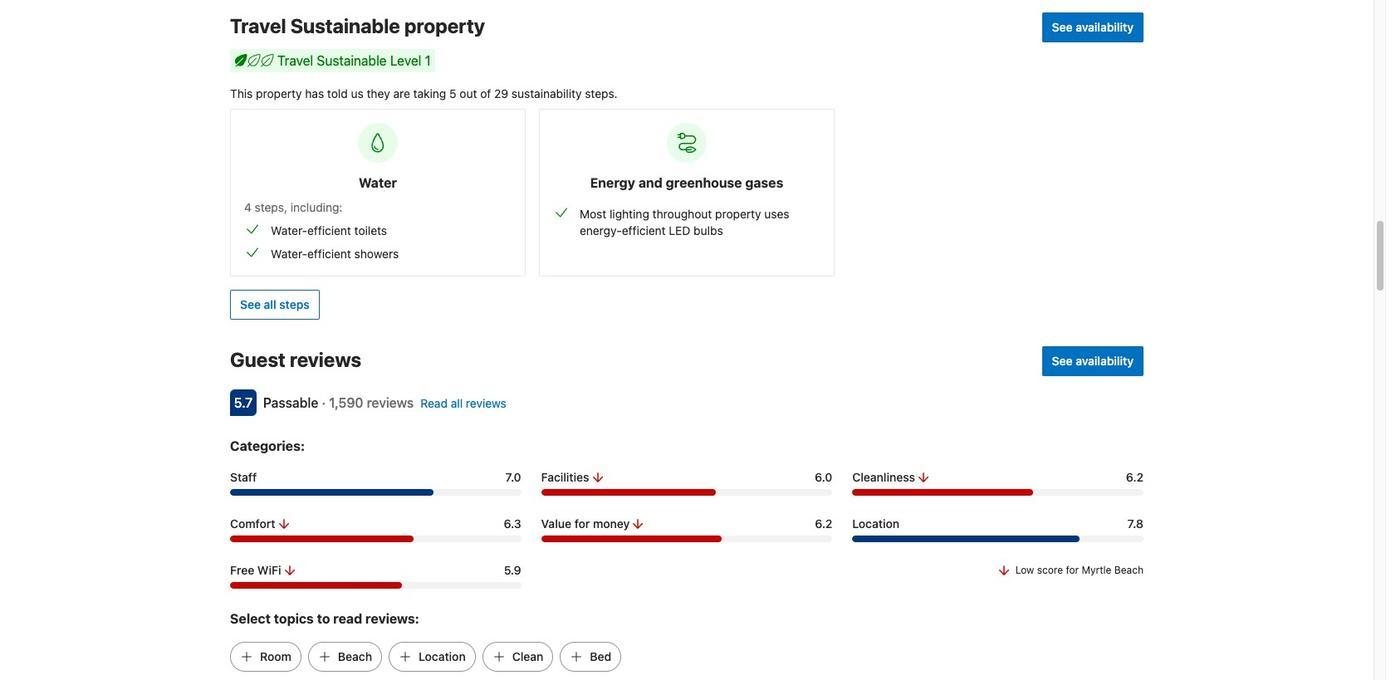 Task type: describe. For each thing, give the bounding box(es) containing it.
bulbs
[[694, 224, 723, 238]]

throughout
[[653, 207, 712, 221]]

efficient for toilets
[[307, 224, 351, 238]]

see availability for guest reviews
[[1052, 354, 1134, 368]]

6.3
[[504, 517, 521, 531]]

water
[[359, 175, 397, 190]]

see availability for travel sustainable property
[[1052, 20, 1134, 34]]

read
[[333, 612, 362, 626]]

all for read
[[451, 396, 463, 410]]

6.2 for cleanliness
[[1127, 470, 1144, 484]]

score
[[1037, 564, 1063, 577]]

1 horizontal spatial reviews
[[367, 396, 414, 410]]

0 vertical spatial for
[[575, 517, 590, 531]]

1
[[425, 53, 431, 68]]

see for guest reviews
[[1052, 354, 1073, 368]]

5.9
[[504, 563, 521, 577]]

staff
[[230, 470, 257, 484]]

6.2 for value for money
[[815, 517, 833, 531]]

steps
[[279, 297, 310, 312]]

they
[[367, 86, 390, 101]]

2 horizontal spatial reviews
[[466, 396, 507, 410]]

sustainable for property
[[290, 14, 400, 37]]

rated okay element
[[263, 396, 319, 410]]

6.0
[[815, 470, 833, 484]]

0 horizontal spatial reviews
[[290, 348, 362, 371]]

facilities 6.0 meter
[[541, 489, 833, 496]]

value for money
[[541, 517, 630, 531]]

free wifi 5.9 meter
[[230, 582, 521, 589]]

low score for myrtle beach
[[1016, 564, 1144, 577]]

location 7.8 meter
[[853, 536, 1144, 543]]

bed
[[590, 650, 612, 664]]

all for see
[[264, 297, 276, 312]]

out
[[460, 86, 477, 101]]

availability for guest reviews
[[1076, 354, 1134, 368]]

passable · 1,590 reviews
[[263, 396, 414, 410]]

see all steps button
[[230, 290, 320, 320]]

to
[[317, 612, 330, 626]]

7.8
[[1128, 517, 1144, 531]]

see inside button
[[240, 297, 261, 312]]

read
[[421, 396, 448, 410]]

1 horizontal spatial property
[[405, 14, 485, 37]]

29
[[494, 86, 509, 101]]

value for money 6.2 meter
[[541, 536, 833, 543]]

efficient inside most lighting throughout property uses energy-efficient led bulbs
[[622, 224, 666, 238]]

0 horizontal spatial location
[[419, 650, 466, 664]]

1 vertical spatial property
[[256, 86, 302, 101]]

are
[[393, 86, 410, 101]]

uses
[[765, 207, 790, 221]]

energy
[[590, 175, 636, 190]]

most
[[580, 207, 607, 221]]

sustainability
[[512, 86, 582, 101]]

1 horizontal spatial beach
[[1115, 564, 1144, 577]]

steps.
[[585, 86, 618, 101]]

5
[[450, 86, 457, 101]]

travel sustainable level 1
[[277, 53, 431, 68]]



Task type: vqa. For each thing, say whether or not it's contained in the screenshot.
umi
no



Task type: locate. For each thing, give the bounding box(es) containing it.
2 horizontal spatial property
[[715, 207, 761, 221]]

see availability
[[1052, 20, 1134, 34], [1052, 354, 1134, 368]]

low
[[1016, 564, 1035, 577]]

1 vertical spatial location
[[419, 650, 466, 664]]

location down reviews:
[[419, 650, 466, 664]]

toilets
[[354, 224, 387, 238]]

energy-
[[580, 224, 622, 238]]

0 horizontal spatial beach
[[338, 650, 372, 664]]

travel for travel sustainable property
[[230, 14, 286, 37]]

beach down read on the left
[[338, 650, 372, 664]]

0 horizontal spatial all
[[264, 297, 276, 312]]

select topics to read reviews:
[[230, 612, 420, 626]]

guest reviews
[[230, 348, 362, 371]]

cleanliness
[[853, 470, 916, 484]]

water- down water-efficient toilets
[[271, 247, 307, 261]]

free
[[230, 563, 254, 577]]

property inside most lighting throughout property uses energy-efficient led bulbs
[[715, 207, 761, 221]]

told
[[327, 86, 348, 101]]

6.2 up 7.8
[[1127, 470, 1144, 484]]

1 horizontal spatial for
[[1066, 564, 1079, 577]]

sustainable up "travel sustainable level 1"
[[290, 14, 400, 37]]

1 vertical spatial availability
[[1076, 354, 1134, 368]]

most lighting throughout property uses energy-efficient led bulbs
[[580, 207, 790, 238]]

1 vertical spatial see availability
[[1052, 354, 1134, 368]]

7.0
[[506, 470, 521, 484]]

passable
[[263, 396, 319, 410]]

1 vertical spatial beach
[[338, 650, 372, 664]]

0 horizontal spatial for
[[575, 517, 590, 531]]

availability for travel sustainable property
[[1076, 20, 1134, 34]]

all inside button
[[264, 297, 276, 312]]

this property has told us they are taking 5 out of 29 sustainability steps.
[[230, 86, 618, 101]]

see all steps
[[240, 297, 310, 312]]

travel for travel sustainable level 1
[[277, 53, 313, 68]]

energy and greenhouse gases
[[590, 175, 784, 190]]

room
[[260, 650, 292, 664]]

review categories element
[[230, 436, 305, 456]]

2 see availability button from the top
[[1042, 347, 1144, 376]]

guest reviews element
[[230, 347, 1036, 373]]

reviews left read
[[367, 396, 414, 410]]

showers
[[354, 247, 399, 261]]

level
[[390, 53, 422, 68]]

efficient up water-efficient showers
[[307, 224, 351, 238]]

of
[[480, 86, 491, 101]]

2 water- from the top
[[271, 247, 307, 261]]

led
[[669, 224, 691, 238]]

reviews up ·
[[290, 348, 362, 371]]

staff 7.0 meter
[[230, 489, 521, 496]]

6.2
[[1127, 470, 1144, 484], [815, 517, 833, 531]]

1 vertical spatial travel
[[277, 53, 313, 68]]

0 vertical spatial travel
[[230, 14, 286, 37]]

0 vertical spatial all
[[264, 297, 276, 312]]

4
[[244, 200, 252, 214]]

travel
[[230, 14, 286, 37], [277, 53, 313, 68]]

lighting
[[610, 207, 650, 221]]

1 see availability button from the top
[[1042, 13, 1144, 42]]

1 vertical spatial water-
[[271, 247, 307, 261]]

clean
[[512, 650, 544, 664]]

beach right myrtle
[[1115, 564, 1144, 577]]

property left 'has'
[[256, 86, 302, 101]]

2 vertical spatial see
[[1052, 354, 1073, 368]]

travel up this at left top
[[230, 14, 286, 37]]

1 vertical spatial see
[[240, 297, 261, 312]]

reviews right read
[[466, 396, 507, 410]]

1 horizontal spatial 6.2
[[1127, 470, 1144, 484]]

travel up 'has'
[[277, 53, 313, 68]]

efficient for showers
[[307, 247, 351, 261]]

1 availability from the top
[[1076, 20, 1134, 34]]

for right 'value'
[[575, 517, 590, 531]]

water- down 4 steps, including:
[[271, 224, 307, 238]]

beach
[[1115, 564, 1144, 577], [338, 650, 372, 664]]

water-
[[271, 224, 307, 238], [271, 247, 307, 261]]

0 horizontal spatial property
[[256, 86, 302, 101]]

for right 'score'
[[1066, 564, 1079, 577]]

0 vertical spatial see availability
[[1052, 20, 1134, 34]]

sustainable
[[290, 14, 400, 37], [317, 53, 387, 68]]

1 water- from the top
[[271, 224, 307, 238]]

1 horizontal spatial all
[[451, 396, 463, 410]]

for
[[575, 517, 590, 531], [1066, 564, 1079, 577]]

free wifi
[[230, 563, 281, 577]]

wifi
[[257, 563, 281, 577]]

0 vertical spatial see availability button
[[1042, 13, 1144, 42]]

5.7
[[234, 396, 253, 410]]

4 steps, including:
[[244, 200, 343, 214]]

and
[[639, 175, 663, 190]]

steps,
[[255, 200, 287, 214]]

0 vertical spatial 6.2
[[1127, 470, 1144, 484]]

all
[[264, 297, 276, 312], [451, 396, 463, 410]]

myrtle
[[1082, 564, 1112, 577]]

0 vertical spatial see
[[1052, 20, 1073, 34]]

comfort
[[230, 517, 275, 531]]

see availability button for travel sustainable property
[[1042, 13, 1144, 42]]

availability
[[1076, 20, 1134, 34], [1076, 354, 1134, 368]]

this
[[230, 86, 253, 101]]

1,590
[[329, 396, 364, 410]]

all left steps
[[264, 297, 276, 312]]

property
[[405, 14, 485, 37], [256, 86, 302, 101], [715, 207, 761, 221]]

0 vertical spatial water-
[[271, 224, 307, 238]]

water- for water-efficient toilets
[[271, 224, 307, 238]]

0 horizontal spatial 6.2
[[815, 517, 833, 531]]

topics
[[274, 612, 314, 626]]

money
[[593, 517, 630, 531]]

reviews:
[[366, 612, 420, 626]]

guest
[[230, 348, 286, 371]]

water-efficient showers
[[271, 247, 399, 261]]

efficient down lighting
[[622, 224, 666, 238]]

categories:
[[230, 439, 305, 454]]

efficient down water-efficient toilets
[[307, 247, 351, 261]]

read all reviews
[[421, 396, 507, 410]]

scored 5.7 element
[[230, 390, 257, 416]]

sustainable up us
[[317, 53, 387, 68]]

1 vertical spatial all
[[451, 396, 463, 410]]

water- for water-efficient showers
[[271, 247, 307, 261]]

6.2 down 6.0
[[815, 517, 833, 531]]

value
[[541, 517, 572, 531]]

sustainable for level
[[317, 53, 387, 68]]

facilities
[[541, 470, 590, 484]]

see for travel sustainable property
[[1052, 20, 1073, 34]]

·
[[322, 396, 326, 410]]

reviews
[[290, 348, 362, 371], [367, 396, 414, 410], [466, 396, 507, 410]]

all right read
[[451, 396, 463, 410]]

comfort 6.3 meter
[[230, 536, 521, 543]]

1 vertical spatial see availability button
[[1042, 347, 1144, 376]]

0 vertical spatial beach
[[1115, 564, 1144, 577]]

location
[[853, 517, 900, 531], [419, 650, 466, 664]]

2 see availability from the top
[[1052, 354, 1134, 368]]

gases
[[746, 175, 784, 190]]

see availability button
[[1042, 13, 1144, 42], [1042, 347, 1144, 376]]

has
[[305, 86, 324, 101]]

location down cleanliness
[[853, 517, 900, 531]]

0 vertical spatial sustainable
[[290, 14, 400, 37]]

taking
[[413, 86, 446, 101]]

select
[[230, 612, 271, 626]]

greenhouse
[[666, 175, 742, 190]]

property up bulbs
[[715, 207, 761, 221]]

2 availability from the top
[[1076, 354, 1134, 368]]

1 horizontal spatial location
[[853, 517, 900, 531]]

us
[[351, 86, 364, 101]]

see availability button for guest reviews
[[1042, 347, 1144, 376]]

1 vertical spatial 6.2
[[815, 517, 833, 531]]

1 vertical spatial sustainable
[[317, 53, 387, 68]]

2 vertical spatial property
[[715, 207, 761, 221]]

cleanliness 6.2 meter
[[853, 489, 1144, 496]]

0 vertical spatial location
[[853, 517, 900, 531]]

including:
[[291, 200, 343, 214]]

travel sustainable property
[[230, 14, 485, 37]]

1 vertical spatial for
[[1066, 564, 1079, 577]]

0 vertical spatial availability
[[1076, 20, 1134, 34]]

0 vertical spatial property
[[405, 14, 485, 37]]

property up 1
[[405, 14, 485, 37]]

efficient
[[307, 224, 351, 238], [622, 224, 666, 238], [307, 247, 351, 261]]

water-efficient toilets
[[271, 224, 387, 238]]

1 see availability from the top
[[1052, 20, 1134, 34]]

see
[[1052, 20, 1073, 34], [240, 297, 261, 312], [1052, 354, 1073, 368]]



